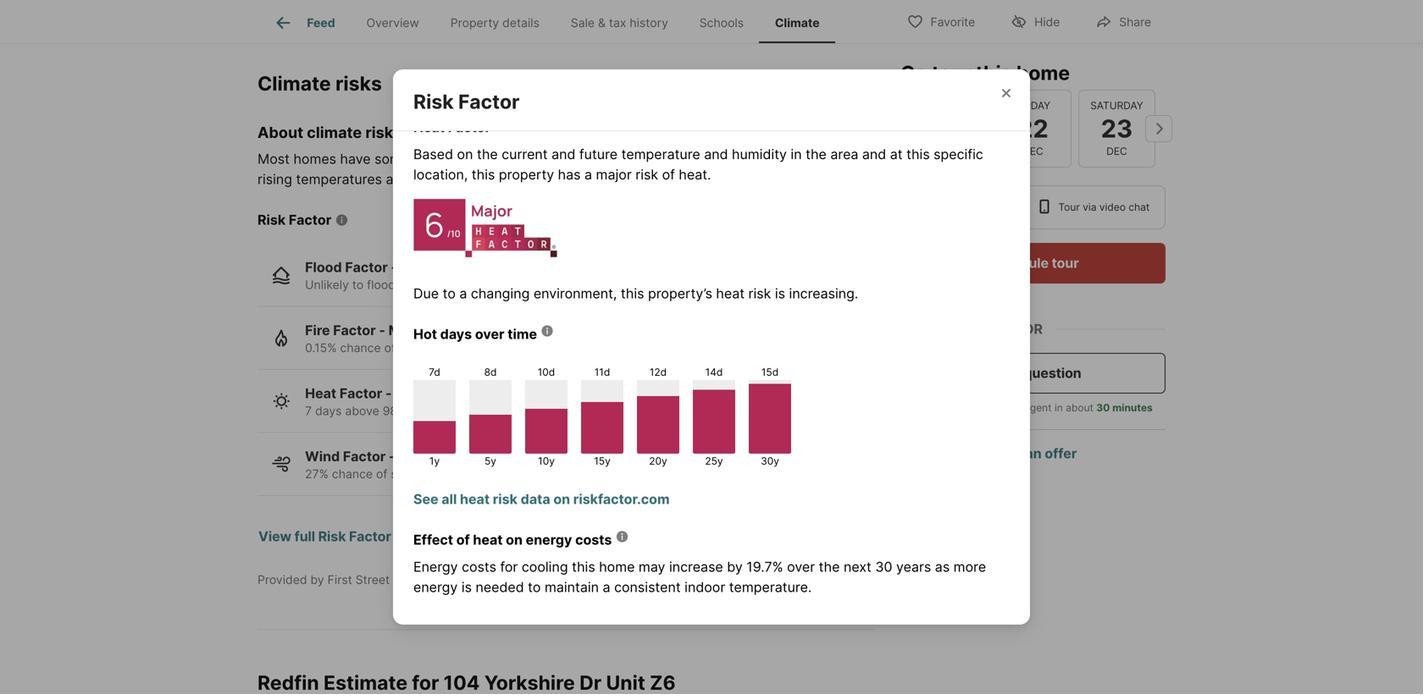 Task type: describe. For each thing, give the bounding box(es) containing it.
a right has
[[585, 167, 592, 183]]

0 horizontal spatial risk factor
[[258, 212, 332, 228]]

in inside wind factor - moderate 27% chance of strong winds in next 30 years
[[467, 467, 476, 482]]

climate tab
[[760, 3, 836, 43]]

you'll
[[914, 402, 939, 414]]

% over the next 30 years as more energy is needed to maintain a consistent indoor temperature.
[[414, 559, 986, 596]]

provided by first street foundation
[[258, 573, 456, 588]]

5y
[[485, 455, 497, 468]]

30 inside heat factor - major 7 days above 98° expected this year, 15 days in 30 years
[[575, 404, 590, 419]]

offer
[[1045, 446, 1077, 462]]

30 right about
[[1097, 402, 1110, 414]]

a right from
[[991, 402, 997, 414]]

on inside based on the current and future temperature and humidity in the area and at this specific location, this property has
[[457, 146, 473, 163]]

future
[[580, 146, 618, 163]]

15y
[[594, 455, 611, 468]]

favorite button
[[893, 4, 990, 39]]

next inside flood factor - minimal unlikely to flood in next 30 years
[[412, 278, 437, 292]]

data
[[521, 491, 550, 508]]

sale
[[571, 15, 595, 30]]

friday 22 dec
[[1016, 99, 1051, 158]]

0.15%
[[305, 341, 337, 355]]

is for energy
[[462, 580, 472, 596]]

2 horizontal spatial days
[[532, 404, 559, 419]]

risk left 'increasing.'
[[749, 286, 771, 302]]

30 inside flood factor - minimal unlikely to flood in next 30 years
[[440, 278, 455, 292]]

in right being
[[434, 341, 443, 355]]

this left property's
[[621, 286, 644, 302]]

to right the due
[[443, 286, 456, 302]]

0 vertical spatial over
[[475, 326, 505, 343]]

most homes have some risk of natural disasters, and may be impacted by climate change due to rising temperatures and sea levels.
[[258, 151, 874, 188]]

first
[[328, 573, 352, 588]]

risk down temperature
[[636, 167, 659, 183]]

flood
[[367, 278, 396, 292]]

heat for heat factor - major 7 days above 98° expected this year, 15 days in 30 years
[[305, 386, 337, 402]]

21 dec
[[936, 114, 963, 158]]

this right location,
[[472, 167, 495, 183]]

indoor
[[685, 580, 726, 596]]

heat factor - major 7 days above 98° expected this year, 15 days in 30 years
[[305, 386, 624, 419]]

riskfactor.com
[[574, 491, 670, 508]]

tour for go
[[932, 61, 972, 85]]

factor inside wind factor - moderate 27% chance of strong winds in next 30 years
[[343, 449, 386, 465]]

dec for 22
[[1023, 145, 1044, 158]]

property
[[499, 167, 554, 183]]

details
[[503, 15, 540, 30]]

0 vertical spatial costs
[[575, 532, 612, 549]]

heat for effect of heat on energy costs
[[473, 532, 503, 549]]

the for over
[[819, 559, 840, 576]]

is for risk
[[775, 286, 786, 302]]

0 horizontal spatial days
[[315, 404, 342, 419]]

next inside fire factor - moderate 0.15% chance of being in a wildfire in next 30 years
[[514, 341, 538, 355]]

30y
[[761, 455, 780, 468]]

flood factor - minimal unlikely to flood in next 30 years
[[305, 259, 489, 292]]

0 vertical spatial home
[[1017, 61, 1070, 85]]

in inside heat factor - major 7 days above 98° expected this year, 15 days in 30 years
[[562, 404, 572, 419]]

factor up heat factor on the top of the page
[[458, 90, 520, 114]]

view
[[258, 529, 292, 545]]

0 vertical spatial energy
[[526, 532, 572, 549]]

effect
[[414, 532, 453, 549]]

saturday
[[1091, 99, 1144, 112]]

minimal
[[401, 259, 453, 276]]

27%
[[305, 467, 329, 482]]

about climate risks
[[258, 123, 402, 142]]

dec for 23
[[1107, 145, 1128, 158]]

schools tab
[[684, 3, 760, 43]]

8d
[[484, 366, 497, 379]]

environment,
[[534, 286, 617, 302]]

11d
[[595, 366, 610, 379]]

in right agent
[[1055, 402, 1063, 414]]

due
[[833, 151, 857, 167]]

moderate for fire factor - moderate
[[389, 322, 453, 339]]

at
[[890, 146, 903, 163]]

schedule tour
[[987, 255, 1079, 272]]

a inside % over the next 30 years as more energy is needed to maintain a consistent indoor temperature.
[[603, 580, 611, 596]]

humidity
[[732, 146, 787, 163]]

rising
[[258, 171, 292, 188]]

next inside % over the next 30 years as more energy is needed to maintain a consistent indoor temperature.
[[844, 559, 872, 576]]

heat factor score logo image
[[414, 185, 558, 258]]

you'll hear from a local agent in about 30 minutes
[[914, 402, 1153, 414]]

1 vertical spatial risks
[[366, 123, 402, 142]]

1 vertical spatial costs
[[462, 559, 497, 576]]

hot
[[414, 326, 437, 343]]

major
[[395, 386, 433, 402]]

in inside flood factor - minimal unlikely to flood in next 30 years
[[399, 278, 409, 292]]

chance for wind
[[332, 467, 373, 482]]

fire factor - moderate 0.15% chance of being in a wildfire in next 30 years
[[305, 322, 591, 355]]

most
[[258, 151, 290, 167]]

impacted
[[649, 151, 709, 167]]

share
[[1120, 15, 1152, 29]]

or
[[1024, 321, 1043, 338]]

0 vertical spatial heat
[[716, 286, 745, 302]]

ask a question button
[[901, 353, 1166, 394]]

tour for schedule
[[1052, 255, 1079, 272]]

this down hide button
[[976, 61, 1012, 85]]

sea
[[414, 171, 436, 188]]

more
[[954, 559, 986, 576]]

increase
[[669, 559, 723, 576]]

share button
[[1081, 4, 1166, 39]]

to inside flood factor - minimal unlikely to flood in next 30 years
[[352, 278, 364, 292]]

next image
[[1146, 115, 1173, 142]]

local
[[999, 402, 1022, 414]]

factor inside flood factor - minimal unlikely to flood in next 30 years
[[345, 259, 388, 276]]

question
[[1024, 365, 1082, 382]]

start an offer
[[989, 446, 1077, 462]]

property's
[[648, 286, 713, 302]]

from
[[966, 402, 988, 414]]

being
[[399, 341, 430, 355]]

all
[[442, 491, 457, 508]]

tab list containing feed
[[258, 0, 849, 43]]

overview
[[366, 15, 419, 30]]

factor inside button
[[349, 529, 391, 545]]

heat for heat factor
[[414, 119, 445, 136]]

risk factor element
[[414, 69, 540, 114]]

hot days over time
[[414, 326, 537, 343]]

strong
[[391, 467, 427, 482]]

consistent
[[614, 580, 681, 596]]

specific
[[934, 146, 984, 163]]

history
[[630, 15, 668, 30]]

provided
[[258, 573, 307, 588]]

and left at
[[863, 146, 887, 163]]

wildfire
[[457, 341, 498, 355]]

be
[[629, 151, 645, 167]]

has
[[558, 167, 581, 183]]

and left major
[[571, 151, 595, 167]]

property details tab
[[435, 3, 555, 43]]

changing
[[471, 286, 530, 302]]

schools
[[700, 15, 744, 30]]

0 vertical spatial climate
[[307, 123, 362, 142]]

full
[[295, 529, 315, 545]]

sale & tax history tab
[[555, 3, 684, 43]]

have
[[340, 151, 371, 167]]

property details
[[451, 15, 540, 30]]

go
[[901, 61, 928, 85]]

cooling
[[522, 559, 568, 576]]

levels.
[[440, 171, 480, 188]]

start
[[989, 446, 1023, 462]]

over inside % over the next 30 years as more energy is needed to maintain a consistent indoor temperature.
[[787, 559, 815, 576]]

this right at
[[907, 146, 930, 163]]

by left first
[[311, 573, 324, 588]]

hide
[[1035, 15, 1060, 29]]

15
[[516, 404, 529, 419]]

see all heat risk data on riskfactor.com link
[[414, 483, 1010, 510]]

to inside most homes have some risk of natural disasters, and may be impacted by climate change due to rising temperatures and sea levels.
[[861, 151, 874, 167]]



Task type: vqa. For each thing, say whether or not it's contained in the screenshot.
is within the % Over The Next 30 Years As More Energy Is Needed To Maintain A Consistent Indoor Temperature.
yes



Task type: locate. For each thing, give the bounding box(es) containing it.
on up levels.
[[457, 146, 473, 163]]

0 vertical spatial moderate
[[389, 322, 453, 339]]

tour via video chat option
[[1024, 186, 1166, 230]]

0 vertical spatial chance
[[340, 341, 381, 355]]

the for on
[[477, 146, 498, 163]]

home inside risk factor dialog
[[599, 559, 635, 576]]

risk factor dialog
[[393, 42, 1030, 625]]

1 horizontal spatial dec
[[1023, 145, 1044, 158]]

years inside % over the next 30 years as more energy is needed to maintain a consistent indoor temperature.
[[897, 559, 932, 576]]

factor right 'fire'
[[333, 322, 376, 339]]

dec inside friday 22 dec
[[1023, 145, 1044, 158]]

chance
[[340, 341, 381, 355], [332, 467, 373, 482]]

1 vertical spatial risk
[[258, 212, 286, 228]]

1 vertical spatial risk factor
[[258, 212, 332, 228]]

tour inside schedule tour button
[[1052, 255, 1079, 272]]

climate
[[775, 15, 820, 30], [258, 71, 331, 95]]

0 vertical spatial risk
[[414, 90, 454, 114]]

climate right schools tab
[[775, 15, 820, 30]]

years inside flood factor - minimal unlikely to flood in next 30 years
[[458, 278, 489, 292]]

this left year,
[[462, 404, 482, 419]]

1 horizontal spatial climate
[[732, 151, 778, 167]]

risk left data
[[493, 491, 518, 508]]

0 horizontal spatial over
[[475, 326, 505, 343]]

about
[[258, 123, 303, 142]]

on up for
[[506, 532, 523, 549]]

1 vertical spatial moderate
[[398, 449, 462, 465]]

in right 15 at the left bottom of the page
[[562, 404, 572, 419]]

1 horizontal spatial over
[[787, 559, 815, 576]]

in right "flood"
[[399, 278, 409, 292]]

over left time
[[475, 326, 505, 343]]

0 vertical spatial tour
[[932, 61, 972, 85]]

10d
[[538, 366, 555, 379]]

0 vertical spatial is
[[775, 286, 786, 302]]

factor up "flood"
[[345, 259, 388, 276]]

is left 'increasing.'
[[775, 286, 786, 302]]

current
[[502, 146, 548, 163]]

risk up sea
[[413, 151, 436, 167]]

heat
[[716, 286, 745, 302], [460, 491, 490, 508], [473, 532, 503, 549]]

risk
[[413, 151, 436, 167], [636, 167, 659, 183], [749, 286, 771, 302], [493, 491, 518, 508]]

0 vertical spatial risks
[[336, 71, 382, 95]]

risks up about climate risks
[[336, 71, 382, 95]]

0 horizontal spatial costs
[[462, 559, 497, 576]]

1 vertical spatial heat
[[305, 386, 337, 402]]

heat for see all heat risk data on riskfactor.com
[[460, 491, 490, 508]]

climate inside most homes have some risk of natural disasters, and may be impacted by climate change due to rising temperatures and sea levels.
[[732, 151, 778, 167]]

2 horizontal spatial dec
[[1107, 145, 1128, 158]]

risk inside button
[[318, 529, 346, 545]]

1 horizontal spatial days
[[440, 326, 472, 343]]

climate left change
[[732, 151, 778, 167]]

risk factor
[[414, 90, 520, 114], [258, 212, 332, 228]]

0 horizontal spatial dec
[[939, 145, 960, 158]]

1 horizontal spatial home
[[1017, 61, 1070, 85]]

tour right schedule
[[1052, 255, 1079, 272]]

heat.
[[679, 167, 711, 183]]

factor inside heat factor - major 7 days above 98° expected this year, 15 days in 30 years
[[340, 386, 382, 402]]

heat up based
[[414, 119, 445, 136]]

- inside flood factor - minimal unlikely to flood in next 30 years
[[391, 259, 397, 276]]

home up friday
[[1017, 61, 1070, 85]]

days right 7
[[315, 404, 342, 419]]

next right %
[[844, 559, 872, 576]]

1 vertical spatial climate
[[732, 151, 778, 167]]

is left needed
[[462, 580, 472, 596]]

effect of heat on energy costs
[[414, 532, 612, 549]]

0 vertical spatial on
[[457, 146, 473, 163]]

heat inside heat factor - major 7 days above 98° expected this year, 15 days in 30 years
[[305, 386, 337, 402]]

a left the changing on the top of page
[[460, 286, 467, 302]]

1 vertical spatial energy
[[414, 580, 458, 596]]

moderate up winds
[[398, 449, 462, 465]]

factor up natural
[[448, 119, 491, 136]]

climate up about
[[258, 71, 331, 95]]

factor inside fire factor - moderate 0.15% chance of being in a wildfire in next 30 years
[[333, 322, 376, 339]]

0 horizontal spatial heat
[[305, 386, 337, 402]]

on right data
[[554, 491, 570, 508]]

heat up 7
[[305, 386, 337, 402]]

home up consistent
[[599, 559, 635, 576]]

may up consistent
[[639, 559, 666, 576]]

0 horizontal spatial climate
[[307, 123, 362, 142]]

1 horizontal spatial may
[[639, 559, 666, 576]]

to inside % over the next 30 years as more energy is needed to maintain a consistent indoor temperature.
[[528, 580, 541, 596]]

a inside fire factor - moderate 0.15% chance of being in a wildfire in next 30 years
[[447, 341, 453, 355]]

and up heat. at top
[[704, 146, 728, 163]]

factor up street
[[349, 529, 391, 545]]

1 vertical spatial heat
[[460, 491, 490, 508]]

moderate inside wind factor - moderate 27% chance of strong winds in next 30 years
[[398, 449, 462, 465]]

risk inside dialog
[[414, 90, 454, 114]]

by
[[713, 151, 728, 167], [727, 559, 743, 576], [311, 573, 324, 588]]

-
[[391, 259, 397, 276], [379, 322, 385, 339], [386, 386, 392, 402], [389, 449, 395, 465]]

0 horizontal spatial may
[[598, 151, 625, 167]]

dec down 21 at right top
[[939, 145, 960, 158]]

in right the humidity on the right top of the page
[[791, 146, 802, 163]]

unlikely
[[305, 278, 349, 292]]

costs up energy costs for cooling this home may increase by 19.7
[[575, 532, 612, 549]]

a
[[585, 167, 592, 183], [460, 286, 467, 302], [447, 341, 453, 355], [1013, 365, 1021, 382], [991, 402, 997, 414], [603, 580, 611, 596]]

of inside wind factor - moderate 27% chance of strong winds in next 30 years
[[376, 467, 388, 482]]

next right winds
[[480, 467, 504, 482]]

view full risk factor report
[[258, 529, 435, 545]]

0 vertical spatial risk factor
[[414, 90, 520, 114]]

1 vertical spatial is
[[462, 580, 472, 596]]

report
[[394, 529, 435, 545]]

1 horizontal spatial climate
[[775, 15, 820, 30]]

favorite
[[931, 15, 975, 29]]

saturday 23 dec
[[1091, 99, 1144, 158]]

video
[[1100, 201, 1126, 214]]

expected
[[406, 404, 459, 419]]

1 vertical spatial tour
[[1052, 255, 1079, 272]]

agent
[[1025, 402, 1052, 414]]

an
[[1026, 446, 1042, 462]]

0 horizontal spatial is
[[462, 580, 472, 596]]

30 right 15 at the left bottom of the page
[[575, 404, 590, 419]]

dec inside saturday 23 dec
[[1107, 145, 1128, 158]]

- for fire
[[379, 322, 385, 339]]

climate for climate
[[775, 15, 820, 30]]

energy
[[414, 559, 458, 576]]

heat inside risk factor dialog
[[414, 119, 445, 136]]

of left strong
[[376, 467, 388, 482]]

risks
[[336, 71, 382, 95], [366, 123, 402, 142]]

option
[[901, 186, 1024, 230]]

a inside button
[[1013, 365, 1021, 382]]

30 inside wind factor - moderate 27% chance of strong winds in next 30 years
[[507, 467, 522, 482]]

and down some
[[386, 171, 410, 188]]

1 vertical spatial over
[[787, 559, 815, 576]]

risk factor down rising at left top
[[258, 212, 332, 228]]

tour right the go
[[932, 61, 972, 85]]

tab list
[[258, 0, 849, 43], [414, 42, 1010, 90]]

climate up homes
[[307, 123, 362, 142]]

2 horizontal spatial on
[[554, 491, 570, 508]]

3 dec from the left
[[1107, 145, 1128, 158]]

10y
[[538, 455, 555, 468]]

2 dec from the left
[[1023, 145, 1044, 158]]

next inside wind factor - moderate 27% chance of strong winds in next 30 years
[[480, 467, 504, 482]]

to left "flood"
[[352, 278, 364, 292]]

time
[[508, 326, 537, 343]]

2 vertical spatial risk
[[318, 529, 346, 545]]

chance inside fire factor - moderate 0.15% chance of being in a wildfire in next 30 years
[[340, 341, 381, 355]]

factor up the flood
[[289, 212, 332, 228]]

years right the due
[[458, 278, 489, 292]]

&
[[598, 15, 606, 30]]

of down temperature
[[662, 167, 675, 183]]

may left the be
[[598, 151, 625, 167]]

chance inside wind factor - moderate 27% chance of strong winds in next 30 years
[[332, 467, 373, 482]]

by right heat. at top
[[713, 151, 728, 167]]

may inside most homes have some risk of natural disasters, and may be impacted by climate change due to rising temperatures and sea levels.
[[598, 151, 625, 167]]

tour
[[1059, 201, 1080, 214]]

- for flood
[[391, 259, 397, 276]]

0 horizontal spatial tour
[[932, 61, 972, 85]]

30 inside % over the next 30 years as more energy is needed to maintain a consistent indoor temperature.
[[876, 559, 893, 576]]

2 vertical spatial heat
[[473, 532, 503, 549]]

risks up some
[[366, 123, 402, 142]]

a major risk of heat.
[[585, 167, 711, 183]]

to down cooling
[[528, 580, 541, 596]]

view full risk factor report button
[[258, 517, 436, 558]]

of left being
[[384, 341, 396, 355]]

years inside wind factor - moderate 27% chance of strong winds in next 30 years
[[526, 467, 556, 482]]

1 horizontal spatial risk
[[318, 529, 346, 545]]

dec down 22
[[1023, 145, 1044, 158]]

energy up cooling
[[526, 532, 572, 549]]

risk
[[414, 90, 454, 114], [258, 212, 286, 228], [318, 529, 346, 545]]

hide button
[[997, 4, 1075, 39]]

ask a question
[[985, 365, 1082, 382]]

this up maintain
[[572, 559, 595, 576]]

increasing.
[[789, 286, 859, 302]]

next
[[412, 278, 437, 292], [514, 341, 538, 355], [480, 467, 504, 482], [844, 559, 872, 576]]

0 horizontal spatial on
[[457, 146, 473, 163]]

risk factor up heat factor on the top of the page
[[414, 90, 520, 114]]

0 vertical spatial climate
[[775, 15, 820, 30]]

in left 5y
[[467, 467, 476, 482]]

next down minimal
[[412, 278, 437, 292]]

in inside based on the current and future temperature and humidity in the area and at this specific location, this property has
[[791, 146, 802, 163]]

foundation
[[393, 573, 456, 588]]

schedule
[[987, 255, 1049, 272]]

chance for fire
[[340, 341, 381, 355]]

on
[[457, 146, 473, 163], [554, 491, 570, 508], [506, 532, 523, 549]]

feed
[[307, 15, 335, 30]]

2 horizontal spatial risk
[[414, 90, 454, 114]]

None button
[[911, 89, 988, 169], [995, 90, 1072, 168], [1079, 90, 1156, 168], [911, 89, 988, 169], [995, 90, 1072, 168], [1079, 90, 1156, 168]]

the left area
[[806, 146, 827, 163]]

based
[[414, 146, 453, 163]]

0 horizontal spatial risk
[[258, 212, 286, 228]]

heat up for
[[473, 532, 503, 549]]

disasters,
[[505, 151, 567, 167]]

about
[[1066, 402, 1094, 414]]

- for heat
[[386, 386, 392, 402]]

factor
[[458, 90, 520, 114], [448, 119, 491, 136], [289, 212, 332, 228], [345, 259, 388, 276], [333, 322, 376, 339], [340, 386, 382, 402], [343, 449, 386, 465], [349, 529, 391, 545]]

is inside % over the next 30 years as more energy is needed to maintain a consistent indoor temperature.
[[462, 580, 472, 596]]

flood
[[305, 259, 342, 276]]

the right %
[[819, 559, 840, 576]]

factor up "above"
[[340, 386, 382, 402]]

wind factor - moderate 27% chance of strong winds in next 30 years
[[305, 449, 556, 482]]

- inside heat factor - major 7 days above 98° expected this year, 15 days in 30 years
[[386, 386, 392, 402]]

may inside risk factor dialog
[[639, 559, 666, 576]]

0 horizontal spatial energy
[[414, 580, 458, 596]]

location,
[[414, 167, 468, 183]]

sale & tax history
[[571, 15, 668, 30]]

see
[[414, 491, 439, 508]]

the inside % over the next 30 years as more energy is needed to maintain a consistent indoor temperature.
[[819, 559, 840, 576]]

dec down 23
[[1107, 145, 1128, 158]]

risk right full at the left bottom of page
[[318, 529, 346, 545]]

1 vertical spatial climate
[[258, 71, 331, 95]]

and up has
[[552, 146, 576, 163]]

tab list inside risk factor dialog
[[414, 42, 1010, 90]]

years inside heat factor - major 7 days above 98° expected this year, 15 days in 30 years
[[593, 404, 624, 419]]

1 vertical spatial chance
[[332, 467, 373, 482]]

by left 19.7
[[727, 559, 743, 576]]

days inside risk factor dialog
[[440, 326, 472, 343]]

12d
[[650, 366, 667, 379]]

chance right 0.15%
[[340, 341, 381, 355]]

years down 'environment,'
[[560, 341, 591, 355]]

year,
[[486, 404, 513, 419]]

dec
[[939, 145, 960, 158], [1023, 145, 1044, 158], [1107, 145, 1128, 158]]

energy down energy
[[414, 580, 458, 596]]

climate for climate risks
[[258, 71, 331, 95]]

maintain
[[545, 580, 599, 596]]

next up 10d
[[514, 341, 538, 355]]

30 left as
[[876, 559, 893, 576]]

dec inside the 21 dec
[[939, 145, 960, 158]]

the
[[477, 146, 498, 163], [806, 146, 827, 163], [819, 559, 840, 576]]

years down 11d
[[593, 404, 624, 419]]

0 horizontal spatial climate
[[258, 71, 331, 95]]

- left hot
[[379, 322, 385, 339]]

of inside most homes have some risk of natural disasters, and may be impacted by climate change due to rising temperatures and sea levels.
[[440, 151, 453, 167]]

risk down rising at left top
[[258, 212, 286, 228]]

risk up heat factor on the top of the page
[[414, 90, 454, 114]]

0 vertical spatial heat
[[414, 119, 445, 136]]

a down energy costs for cooling this home may increase by 19.7
[[603, 580, 611, 596]]

costs
[[575, 532, 612, 549], [462, 559, 497, 576]]

climate risks
[[258, 71, 382, 95]]

risk factor inside risk factor element
[[414, 90, 520, 114]]

years left as
[[897, 559, 932, 576]]

1 horizontal spatial risk factor
[[414, 90, 520, 114]]

- inside fire factor - moderate 0.15% chance of being in a wildfire in next 30 years
[[379, 322, 385, 339]]

heat right all
[[460, 491, 490, 508]]

years inside fire factor - moderate 0.15% chance of being in a wildfire in next 30 years
[[560, 341, 591, 355]]

energy inside % over the next 30 years as more energy is needed to maintain a consistent indoor temperature.
[[414, 580, 458, 596]]

chance down wind
[[332, 467, 373, 482]]

previous image
[[894, 115, 921, 142]]

tour via video chat list box
[[901, 186, 1166, 230]]

based on the current and future temperature and humidity in the area and at this specific location, this property has
[[414, 146, 984, 183]]

days
[[440, 326, 472, 343], [315, 404, 342, 419], [532, 404, 559, 419]]

ask
[[985, 365, 1010, 382]]

this inside heat factor - major 7 days above 98° expected this year, 15 days in 30 years
[[462, 404, 482, 419]]

to right due
[[861, 151, 874, 167]]

minutes
[[1113, 402, 1153, 414]]

0 horizontal spatial home
[[599, 559, 635, 576]]

1 horizontal spatial heat
[[414, 119, 445, 136]]

30 right 5y
[[507, 467, 522, 482]]

as
[[935, 559, 950, 576]]

a right "ask"
[[1013, 365, 1021, 382]]

days right hot
[[440, 326, 472, 343]]

- for wind
[[389, 449, 395, 465]]

climate inside climate tab
[[775, 15, 820, 30]]

1 vertical spatial on
[[554, 491, 570, 508]]

via
[[1083, 201, 1097, 214]]

1 horizontal spatial energy
[[526, 532, 572, 549]]

the up levels.
[[477, 146, 498, 163]]

winds
[[430, 467, 463, 482]]

1 vertical spatial may
[[639, 559, 666, 576]]

0 vertical spatial may
[[598, 151, 625, 167]]

1 horizontal spatial on
[[506, 532, 523, 549]]

schedule tour button
[[901, 243, 1166, 284]]

- up strong
[[389, 449, 395, 465]]

1 dec from the left
[[939, 145, 960, 158]]

1 vertical spatial home
[[599, 559, 635, 576]]

overview tab
[[351, 3, 435, 43]]

1 horizontal spatial costs
[[575, 532, 612, 549]]

1 horizontal spatial is
[[775, 286, 786, 302]]

change
[[782, 151, 829, 167]]

by inside most homes have some risk of natural disasters, and may be impacted by climate change due to rising temperatures and sea levels.
[[713, 151, 728, 167]]

2 vertical spatial on
[[506, 532, 523, 549]]

moderate for wind factor - moderate
[[398, 449, 462, 465]]

a left wildfire
[[447, 341, 453, 355]]

risk inside most homes have some risk of natural disasters, and may be impacted by climate change due to rising temperatures and sea levels.
[[413, 151, 436, 167]]

above
[[345, 404, 379, 419]]

go tour this home
[[901, 61, 1070, 85]]

feed link
[[273, 13, 335, 33]]

by inside risk factor dialog
[[727, 559, 743, 576]]

years up see all heat risk data on riskfactor.com
[[526, 467, 556, 482]]

30 inside fire factor - moderate 0.15% chance of being in a wildfire in next 30 years
[[542, 341, 557, 355]]

- inside wind factor - moderate 27% chance of strong winds in next 30 years
[[389, 449, 395, 465]]

of right effect on the left of page
[[457, 532, 470, 549]]

climate
[[307, 123, 362, 142], [732, 151, 778, 167]]

1 horizontal spatial tour
[[1052, 255, 1079, 272]]

in
[[791, 146, 802, 163], [399, 278, 409, 292], [434, 341, 443, 355], [501, 341, 511, 355], [1055, 402, 1063, 414], [562, 404, 572, 419], [467, 467, 476, 482]]

over
[[475, 326, 505, 343], [787, 559, 815, 576]]

14d
[[706, 366, 723, 379]]

moderate inside fire factor - moderate 0.15% chance of being in a wildfire in next 30 years
[[389, 322, 453, 339]]

in right wildfire
[[501, 341, 511, 355]]

of inside fire factor - moderate 0.15% chance of being in a wildfire in next 30 years
[[384, 341, 396, 355]]

21
[[936, 114, 963, 143]]



